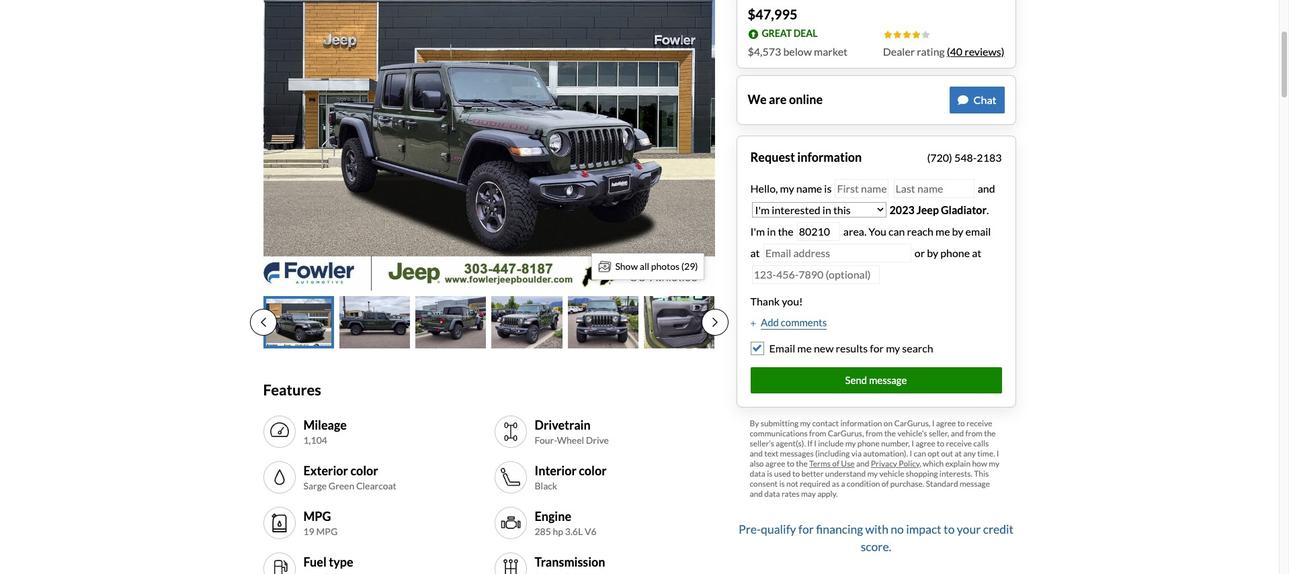 Task type: describe. For each thing, give the bounding box(es) containing it.
v6
[[585, 527, 597, 538]]

request information
[[751, 150, 862, 165]]

with
[[866, 523, 889, 537]]

pre-qualify for financing with no impact to your credit score.
[[739, 523, 1014, 555]]

terms
[[810, 459, 831, 469]]

$4,573 below market
[[748, 45, 848, 57]]

(29)
[[682, 261, 698, 272]]

as
[[832, 479, 840, 489]]

to up which at the bottom right
[[937, 439, 945, 449]]

your
[[957, 523, 981, 537]]

view vehicle photo 4 image
[[492, 296, 563, 349]]

1 from from the left
[[810, 429, 827, 439]]

i'm
[[751, 225, 765, 238]]

,
[[920, 459, 922, 469]]

my left contact
[[800, 419, 811, 429]]

the inside . i'm in the
[[778, 225, 794, 238]]

include
[[818, 439, 844, 449]]

financing
[[816, 523, 863, 537]]

time.
[[978, 449, 996, 459]]

can inside 'area. you can reach me by email at'
[[889, 225, 905, 238]]

0 horizontal spatial by
[[927, 246, 939, 259]]

seller,
[[929, 429, 950, 439]]

mpg 19 mpg
[[304, 510, 338, 538]]

and inside , which explain how my data is used to better understand my vehicle shopping interests. this consent is not required as a condition of purchase. standard message and data rates may apply.
[[750, 489, 763, 499]]

text
[[765, 449, 779, 459]]

the up automation).
[[885, 429, 896, 439]]

to inside pre-qualify for financing with no impact to your credit score.
[[944, 523, 955, 537]]

2183
[[977, 151, 1002, 164]]

0 vertical spatial mpg
[[304, 510, 331, 524]]

calls
[[974, 439, 989, 449]]

exterior
[[304, 464, 348, 479]]

1 horizontal spatial for
[[870, 343, 884, 355]]

credit
[[983, 523, 1014, 537]]

to down agent(s).
[[787, 459, 795, 469]]

1 vertical spatial receive
[[946, 439, 972, 449]]

interior color image
[[500, 468, 521, 489]]

.
[[987, 203, 989, 216]]

gladiator
[[941, 203, 987, 216]]

communications
[[750, 429, 808, 439]]

(including
[[816, 449, 850, 459]]

used
[[774, 469, 791, 479]]

name
[[797, 182, 822, 195]]

me inside 'area. you can reach me by email at'
[[936, 225, 950, 238]]

impact
[[907, 523, 942, 537]]

0 vertical spatial agree
[[936, 419, 956, 429]]

required
[[800, 479, 831, 489]]

$47,995
[[748, 6, 798, 22]]

agent(s).
[[776, 439, 806, 449]]

apply.
[[818, 489, 838, 499]]

by inside 'area. you can reach me by email at'
[[952, 225, 964, 238]]

below
[[784, 45, 812, 57]]

which
[[923, 459, 944, 469]]

color for exterior color
[[351, 464, 378, 479]]

send
[[846, 375, 867, 387]]

by submitting my contact information on cargurus, i agree to receive communications from cargurus, from the vehicle's seller, and from the seller's agent(s). if i include my phone number, i agree to receive calls and text messages (including via automation). i can opt out at any time. i also agree to the
[[750, 419, 1000, 469]]

fuel
[[304, 555, 327, 570]]

rates
[[782, 489, 800, 499]]

Email address email field
[[764, 244, 912, 263]]

fuel type
[[304, 555, 353, 570]]

in
[[767, 225, 776, 238]]

view vehicle photo 1 image
[[263, 296, 334, 349]]

my right include
[[846, 439, 856, 449]]

shopping
[[906, 469, 938, 479]]

qualify
[[761, 523, 796, 537]]

message inside button
[[869, 375, 907, 387]]

my right how
[[989, 459, 1000, 469]]

hp
[[553, 527, 564, 538]]

submitting
[[761, 419, 799, 429]]

may
[[801, 489, 816, 499]]

black
[[535, 481, 557, 492]]

engine image
[[500, 513, 521, 535]]

search
[[903, 343, 934, 355]]

my left vehicle
[[868, 469, 878, 479]]

for inside pre-qualify for financing with no impact to your credit score.
[[799, 523, 814, 537]]

view vehicle photo 3 image
[[416, 296, 486, 349]]

if
[[808, 439, 813, 449]]

exterior color image
[[269, 468, 290, 489]]

0 vertical spatial receive
[[967, 419, 993, 429]]

1 vertical spatial mpg
[[316, 527, 338, 538]]

on
[[884, 419, 893, 429]]

(40 reviews) button
[[947, 43, 1005, 60]]

plus image
[[751, 321, 756, 327]]

2 horizontal spatial at
[[972, 246, 982, 259]]

(720) 548-2183
[[928, 151, 1002, 164]]

3 from from the left
[[966, 429, 983, 439]]

better
[[802, 469, 824, 479]]

drivetrain
[[535, 418, 591, 433]]

my left search
[[886, 343, 900, 355]]

via
[[852, 449, 862, 459]]

request
[[751, 150, 795, 165]]

no
[[891, 523, 904, 537]]

Phone (optional) telephone field
[[752, 265, 880, 284]]

send message button
[[751, 368, 1002, 394]]

contact
[[813, 419, 839, 429]]

view vehicle photo 5 image
[[568, 296, 639, 349]]

at inside by submitting my contact information on cargurus, i agree to receive communications from cargurus, from the vehicle's seller, and from the seller's agent(s). if i include my phone number, i agree to receive calls and text messages (including via automation). i can opt out at any time. i also agree to the
[[955, 449, 962, 459]]

email
[[770, 343, 796, 355]]

view vehicle photo 2 image
[[339, 296, 410, 349]]

and left text
[[750, 449, 763, 459]]

Zip code field
[[797, 222, 840, 241]]

are
[[769, 92, 787, 107]]

show all photos (29) link
[[592, 253, 704, 280]]

19
[[304, 527, 315, 538]]

fuel type image
[[269, 559, 290, 575]]

vehicle's
[[898, 429, 928, 439]]

email
[[966, 225, 991, 238]]

First name field
[[835, 179, 889, 198]]

seller's
[[750, 439, 775, 449]]

automation).
[[864, 449, 909, 459]]



Task type: locate. For each thing, give the bounding box(es) containing it.
1 vertical spatial by
[[927, 246, 939, 259]]

hello,
[[751, 182, 778, 195]]

0 horizontal spatial color
[[351, 464, 378, 479]]

0 vertical spatial message
[[869, 375, 907, 387]]

1 horizontal spatial by
[[952, 225, 964, 238]]

you
[[869, 225, 887, 238]]

1 vertical spatial information
[[841, 419, 883, 429]]

next page image
[[712, 318, 718, 328]]

agree
[[936, 419, 956, 429], [916, 439, 936, 449], [766, 459, 786, 469]]

2 color from the left
[[579, 464, 607, 479]]

pre-qualify for financing with no impact to your credit score. button
[[737, 516, 1016, 575]]

0 horizontal spatial can
[[889, 225, 905, 238]]

the
[[778, 225, 794, 238], [885, 429, 896, 439], [985, 429, 996, 439], [796, 459, 808, 469]]

drive
[[586, 435, 609, 447]]

messages
[[780, 449, 814, 459]]

from
[[810, 429, 827, 439], [866, 429, 883, 439], [966, 429, 983, 439]]

online
[[789, 92, 823, 107]]

number,
[[882, 439, 910, 449]]

me down 2023 jeep gladiator
[[936, 225, 950, 238]]

mileage 1,104
[[304, 418, 347, 447]]

privacy
[[871, 459, 898, 469]]

great deal
[[762, 28, 818, 39]]

cargurus, right on
[[895, 419, 931, 429]]

data left rates
[[765, 489, 780, 499]]

agree up ,
[[916, 439, 936, 449]]

by right or
[[927, 246, 939, 259]]

for right results on the bottom right of the page
[[870, 343, 884, 355]]

1 vertical spatial message
[[960, 479, 990, 489]]

understand
[[826, 469, 866, 479]]

market
[[814, 45, 848, 57]]

terms of use and privacy policy
[[810, 459, 920, 469]]

i right time.
[[997, 449, 1000, 459]]

2 horizontal spatial agree
[[936, 419, 956, 429]]

can right you
[[889, 225, 905, 238]]

and right use
[[857, 459, 870, 469]]

transmission
[[535, 555, 605, 570]]

the right in
[[778, 225, 794, 238]]

color down the drive
[[579, 464, 607, 479]]

engine
[[535, 510, 572, 524]]

1 vertical spatial for
[[799, 523, 814, 537]]

purchase.
[[891, 479, 925, 489]]

mpg image
[[269, 513, 290, 535]]

to right "used"
[[793, 469, 800, 479]]

0 vertical spatial data
[[750, 469, 766, 479]]

add
[[761, 316, 779, 328]]

mpg right "19" at the left bottom of page
[[316, 527, 338, 538]]

drivetrain four-wheel drive
[[535, 418, 609, 447]]

clearcoat
[[356, 481, 397, 492]]

at down email on the top
[[972, 246, 982, 259]]

wheel
[[557, 435, 584, 447]]

1 vertical spatial can
[[914, 449, 926, 459]]

thank
[[751, 295, 780, 308]]

is left 'not'
[[780, 479, 785, 489]]

cargurus,
[[895, 419, 931, 429], [828, 429, 864, 439]]

0 vertical spatial me
[[936, 225, 950, 238]]

new
[[814, 343, 834, 355]]

1 horizontal spatial message
[[960, 479, 990, 489]]

we are online
[[748, 92, 823, 107]]

from up (including
[[810, 429, 827, 439]]

reviews)
[[965, 45, 1005, 57]]

0 vertical spatial can
[[889, 225, 905, 238]]

rating
[[917, 45, 945, 57]]

tab list
[[250, 296, 729, 349]]

1 vertical spatial agree
[[916, 439, 936, 449]]

information inside by submitting my contact information on cargurus, i agree to receive communications from cargurus, from the vehicle's seller, and from the seller's agent(s). if i include my phone number, i agree to receive calls and text messages (including via automation). i can opt out at any time. i also agree to the
[[841, 419, 883, 429]]

i left ,
[[910, 449, 913, 459]]

dealer
[[883, 45, 915, 57]]

my left name
[[780, 182, 795, 195]]

phone inside by submitting my contact information on cargurus, i agree to receive communications from cargurus, from the vehicle's seller, and from the seller's agent(s). if i include my phone number, i agree to receive calls and text messages (including via automation). i can opt out at any time. i also agree to the
[[858, 439, 880, 449]]

thank you!
[[751, 295, 803, 308]]

0 vertical spatial for
[[870, 343, 884, 355]]

0 horizontal spatial for
[[799, 523, 814, 537]]

message right send
[[869, 375, 907, 387]]

of left use
[[833, 459, 840, 469]]

i right vehicle's
[[932, 419, 935, 429]]

2 horizontal spatial is
[[825, 182, 832, 195]]

use
[[841, 459, 855, 469]]

by
[[952, 225, 964, 238], [927, 246, 939, 259]]

chat button
[[950, 86, 1005, 113]]

color inside exterior color sarge green clearcoat
[[351, 464, 378, 479]]

0 vertical spatial information
[[798, 150, 862, 165]]

show
[[615, 261, 638, 272]]

vehicle full photo image
[[263, 0, 715, 291]]

i right the number,
[[912, 439, 914, 449]]

mileage image
[[269, 422, 290, 443]]

1 horizontal spatial cargurus,
[[895, 419, 931, 429]]

0 horizontal spatial at
[[751, 246, 760, 259]]

and
[[976, 182, 996, 195], [951, 429, 964, 439], [750, 449, 763, 459], [857, 459, 870, 469], [750, 489, 763, 499]]

1 vertical spatial me
[[798, 343, 812, 355]]

four-
[[535, 435, 557, 447]]

drivetrain image
[[500, 422, 521, 443]]

phone down email on the top
[[941, 246, 970, 259]]

any
[[964, 449, 976, 459]]

agree up out
[[936, 419, 956, 429]]

0 horizontal spatial from
[[810, 429, 827, 439]]

at down i'm
[[751, 246, 760, 259]]

i right if
[[814, 439, 817, 449]]

color for interior color
[[579, 464, 607, 479]]

1 horizontal spatial can
[[914, 449, 926, 459]]

phone
[[941, 246, 970, 259], [858, 439, 880, 449]]

policy
[[899, 459, 920, 469]]

consent
[[750, 479, 778, 489]]

area. you can reach me by email at
[[751, 225, 991, 259]]

to inside , which explain how my data is used to better understand my vehicle shopping interests. this consent is not required as a condition of purchase. standard message and data rates may apply.
[[793, 469, 800, 479]]

1 horizontal spatial at
[[955, 449, 962, 459]]

1 vertical spatial of
[[882, 479, 889, 489]]

message down how
[[960, 479, 990, 489]]

standard
[[926, 479, 959, 489]]

0 horizontal spatial phone
[[858, 439, 880, 449]]

is left "used"
[[767, 469, 773, 479]]

mpg up "19" at the left bottom of page
[[304, 510, 331, 524]]

cargurus, up via
[[828, 429, 864, 439]]

the up time.
[[985, 429, 996, 439]]

at right out
[[955, 449, 962, 459]]

0 horizontal spatial is
[[767, 469, 773, 479]]

engine 285 hp 3.6l v6
[[535, 510, 597, 538]]

1 horizontal spatial color
[[579, 464, 607, 479]]

2 vertical spatial agree
[[766, 459, 786, 469]]

i
[[932, 419, 935, 429], [814, 439, 817, 449], [912, 439, 914, 449], [910, 449, 913, 459], [997, 449, 1000, 459]]

send message
[[846, 375, 907, 387]]

prev page image
[[261, 318, 266, 328]]

2 from from the left
[[866, 429, 883, 439]]

and up .
[[976, 182, 996, 195]]

of down privacy
[[882, 479, 889, 489]]

receive up explain
[[946, 439, 972, 449]]

0 vertical spatial phone
[[941, 246, 970, 259]]

we
[[748, 92, 767, 107]]

phone up terms of use and privacy policy
[[858, 439, 880, 449]]

1 horizontal spatial phone
[[941, 246, 970, 259]]

$4,573
[[748, 45, 782, 57]]

from up any
[[966, 429, 983, 439]]

comments
[[781, 316, 827, 328]]

0 horizontal spatial cargurus,
[[828, 429, 864, 439]]

show all photos (29)
[[615, 261, 698, 272]]

comment image
[[958, 94, 969, 105]]

1,104
[[304, 435, 327, 447]]

to
[[958, 419, 965, 429], [937, 439, 945, 449], [787, 459, 795, 469], [793, 469, 800, 479], [944, 523, 955, 537]]

view vehicle photo 6 image
[[644, 296, 715, 349]]

message
[[869, 375, 907, 387], [960, 479, 990, 489]]

message inside , which explain how my data is used to better understand my vehicle shopping interests. this consent is not required as a condition of purchase. standard message and data rates may apply.
[[960, 479, 990, 489]]

to left your
[[944, 523, 955, 537]]

and down the also
[[750, 489, 763, 499]]

color up clearcoat
[[351, 464, 378, 479]]

how
[[973, 459, 988, 469]]

Last name field
[[894, 179, 975, 198]]

at
[[751, 246, 760, 259], [972, 246, 982, 259], [955, 449, 962, 459]]

a
[[841, 479, 846, 489]]

interior color black
[[535, 464, 607, 492]]

. i'm in the
[[751, 203, 989, 238]]

can inside by submitting my contact information on cargurus, i agree to receive communications from cargurus, from the vehicle's seller, and from the seller's agent(s). if i include my phone number, i agree to receive calls and text messages (including via automation). i can opt out at any time. i also agree to the
[[914, 449, 926, 459]]

0 horizontal spatial me
[[798, 343, 812, 355]]

data
[[750, 469, 766, 479], [765, 489, 780, 499]]

explain
[[946, 459, 971, 469]]

information up name
[[798, 150, 862, 165]]

of inside , which explain how my data is used to better understand my vehicle shopping interests. this consent is not required as a condition of purchase. standard message and data rates may apply.
[[882, 479, 889, 489]]

me left "new"
[[798, 343, 812, 355]]

the left terms
[[796, 459, 808, 469]]

for right qualify
[[799, 523, 814, 537]]

agree right the also
[[766, 459, 786, 469]]

from left on
[[866, 429, 883, 439]]

1 horizontal spatial of
[[882, 479, 889, 489]]

hello, my name is
[[751, 182, 834, 195]]

exterior color sarge green clearcoat
[[304, 464, 397, 492]]

at inside 'area. you can reach me by email at'
[[751, 246, 760, 259]]

1 vertical spatial data
[[765, 489, 780, 499]]

color inside interior color black
[[579, 464, 607, 479]]

1 color from the left
[[351, 464, 378, 479]]

not
[[787, 479, 799, 489]]

and right the seller,
[[951, 429, 964, 439]]

color
[[351, 464, 378, 479], [579, 464, 607, 479]]

receive up calls
[[967, 419, 993, 429]]

can left the opt
[[914, 449, 926, 459]]

me
[[936, 225, 950, 238], [798, 343, 812, 355]]

by left email on the top
[[952, 225, 964, 238]]

transmission image
[[500, 559, 521, 575]]

green
[[329, 481, 355, 492]]

0 vertical spatial by
[[952, 225, 964, 238]]

1 horizontal spatial is
[[780, 479, 785, 489]]

is
[[825, 182, 832, 195], [767, 469, 773, 479], [780, 479, 785, 489]]

1 horizontal spatial from
[[866, 429, 883, 439]]

0 horizontal spatial agree
[[766, 459, 786, 469]]

add comments button
[[751, 315, 827, 330]]

548-
[[955, 151, 977, 164]]

2 horizontal spatial from
[[966, 429, 983, 439]]

1 vertical spatial phone
[[858, 439, 880, 449]]

, which explain how my data is used to better understand my vehicle shopping interests. this consent is not required as a condition of purchase. standard message and data rates may apply.
[[750, 459, 1000, 499]]

or
[[915, 246, 925, 259]]

1 horizontal spatial me
[[936, 225, 950, 238]]

0 horizontal spatial of
[[833, 459, 840, 469]]

to right the seller,
[[958, 419, 965, 429]]

you!
[[782, 295, 803, 308]]

0 horizontal spatial message
[[869, 375, 907, 387]]

2023
[[890, 203, 915, 216]]

mpg
[[304, 510, 331, 524], [316, 527, 338, 538]]

information left on
[[841, 419, 883, 429]]

features
[[263, 382, 321, 400]]

0 vertical spatial of
[[833, 459, 840, 469]]

data down text
[[750, 469, 766, 479]]

1 horizontal spatial agree
[[916, 439, 936, 449]]

is right name
[[825, 182, 832, 195]]



Task type: vqa. For each thing, say whether or not it's contained in the screenshot.
me within Area. You Can Reach Me By Email At
yes



